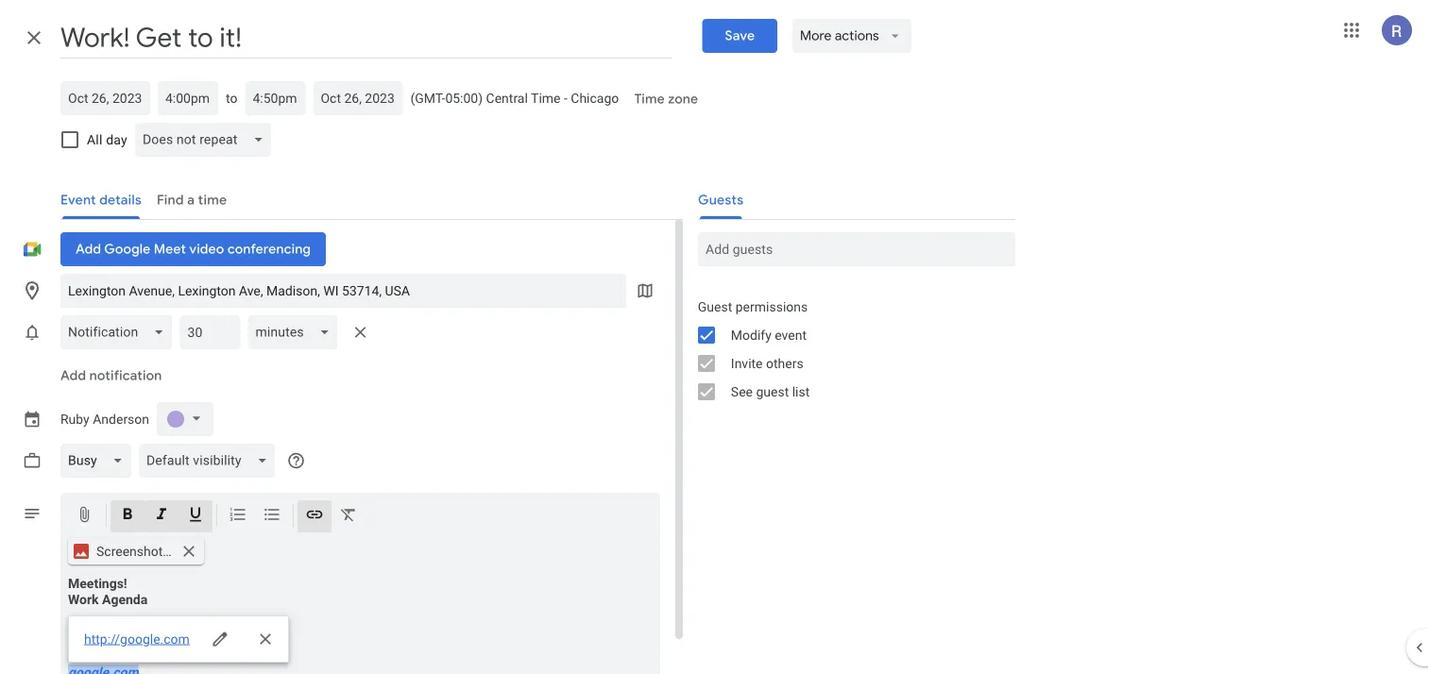 Task type: locate. For each thing, give the bounding box(es) containing it.
all day
[[87, 132, 127, 147]]

Guests text field
[[705, 232, 1008, 266]]

add notification button
[[53, 353, 169, 399]]

time
[[531, 90, 561, 106], [634, 91, 665, 108]]

time left -
[[531, 90, 561, 106]]

others
[[766, 356, 803, 371]]

Location text field
[[68, 274, 619, 308]]

event
[[775, 327, 807, 343]]

add notification
[[60, 367, 162, 384]]

italic image
[[152, 505, 171, 528]]

permissions
[[736, 299, 808, 315]]

actions
[[835, 27, 879, 44]]

Start time text field
[[165, 87, 211, 110]]

group
[[683, 293, 1015, 406]]

everyone
[[142, 621, 196, 636]]

time inside button
[[634, 91, 665, 108]]

bulleted list image
[[263, 505, 281, 528]]

list
[[792, 384, 810, 400]]

work
[[135, 636, 164, 652]]

anderson
[[93, 412, 149, 427]]

Start date text field
[[68, 87, 143, 110]]

None field
[[135, 123, 279, 157], [60, 315, 180, 349], [248, 315, 345, 349], [60, 444, 139, 478], [139, 444, 283, 478], [135, 123, 279, 157], [60, 315, 180, 349], [248, 315, 345, 349], [60, 444, 139, 478], [139, 444, 283, 478]]

Description text field
[[60, 576, 660, 674]]

Title text field
[[60, 17, 672, 59]]

guest
[[698, 299, 732, 315]]

notification
[[89, 367, 162, 384]]

edit button
[[201, 621, 239, 658]]

time left zone
[[634, 91, 665, 108]]

time zone
[[634, 91, 698, 108]]

http://google.com link
[[84, 631, 190, 647]]

new
[[106, 636, 132, 652]]

assignment
[[168, 636, 237, 652]]

1 horizontal spatial time
[[634, 91, 665, 108]]



Task type: vqa. For each thing, say whether or not it's contained in the screenshot.
19 Element in the top of the page
no



Task type: describe. For each thing, give the bounding box(es) containing it.
meetings! work agenda
[[68, 576, 148, 607]]

more actions arrow_drop_down
[[800, 27, 904, 44]]

End date text field
[[321, 87, 395, 110]]

arrow_drop_down
[[887, 27, 904, 44]]

invite others
[[731, 356, 803, 371]]

ruby
[[60, 412, 89, 427]]

invite
[[731, 356, 763, 371]]

End time text field
[[253, 87, 298, 110]]

all
[[87, 132, 103, 147]]

see guest list
[[731, 384, 810, 400]]

save button
[[702, 19, 777, 53]]

bold image
[[118, 505, 137, 528]]

greet everyone new work assignment
[[106, 621, 241, 652]]

meetings!
[[68, 576, 127, 592]]

(gmt-
[[410, 90, 445, 106]]

05:00)
[[445, 90, 483, 106]]

see
[[731, 384, 753, 400]]

30 minutes before element
[[60, 312, 376, 353]]

guest
[[756, 384, 789, 400]]

modify
[[731, 327, 772, 343]]

underline image
[[186, 505, 205, 528]]

chicago
[[571, 90, 619, 106]]

agenda
[[102, 592, 148, 607]]

time zone button
[[627, 82, 706, 116]]

-
[[564, 90, 568, 106]]

guest permissions
[[698, 299, 808, 315]]

modify event
[[731, 327, 807, 343]]

http://google.com
[[84, 631, 190, 647]]

day
[[106, 132, 127, 147]]

insert link image
[[305, 505, 324, 528]]

group containing guest permissions
[[683, 293, 1015, 406]]

work
[[68, 592, 99, 607]]

save
[[725, 27, 755, 44]]

to
[[226, 90, 237, 106]]

(gmt-05:00) central time - chicago
[[410, 90, 619, 106]]

greet
[[106, 621, 138, 636]]

formatting options toolbar
[[60, 493, 660, 539]]

clear button
[[246, 621, 284, 658]]

central
[[486, 90, 528, 106]]

numbered list image
[[229, 505, 247, 528]]

more
[[800, 27, 832, 44]]

clear
[[256, 630, 275, 649]]

zone
[[668, 91, 698, 108]]

Minutes in advance for notification number field
[[187, 315, 233, 349]]

0 horizontal spatial time
[[531, 90, 561, 106]]

add
[[60, 367, 86, 384]]

remove formatting image
[[339, 505, 358, 528]]

ruby anderson
[[60, 412, 149, 427]]

edit
[[211, 630, 229, 649]]



